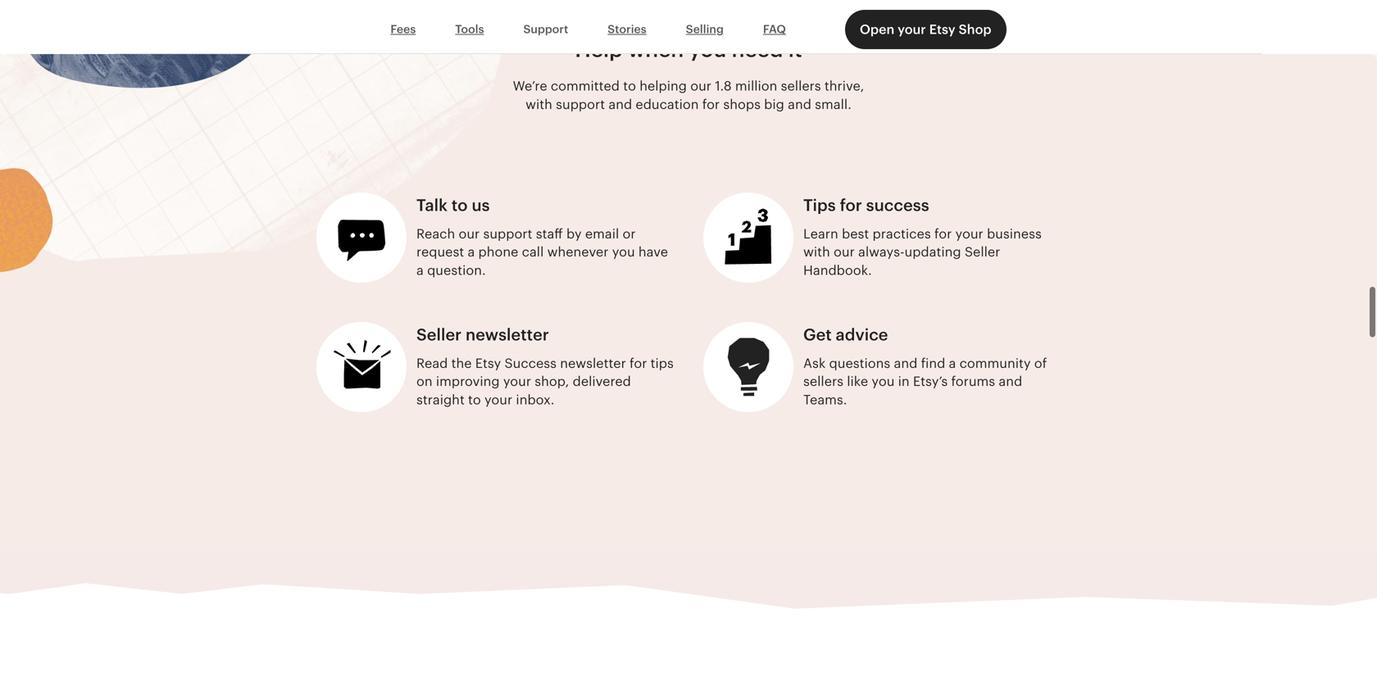Task type: describe. For each thing, give the bounding box(es) containing it.
fees link
[[371, 14, 436, 45]]

whenever
[[547, 245, 609, 260]]

0 horizontal spatial newsletter
[[466, 325, 549, 344]]

and right big
[[788, 97, 812, 112]]

sellers for get advice
[[803, 374, 844, 389]]

teams.
[[803, 393, 847, 408]]

success
[[505, 356, 557, 371]]

1 horizontal spatial a
[[468, 245, 475, 260]]

for inside learn best practices for your business with our always-updating seller handbook.
[[934, 227, 952, 241]]

and down committed
[[609, 97, 632, 112]]

with inside learn best practices for your business with our always-updating seller handbook.
[[803, 245, 830, 260]]

reach
[[416, 227, 455, 241]]

seller newsletter
[[416, 325, 549, 344]]

fees
[[391, 23, 416, 36]]

questions
[[829, 356, 890, 371]]

learn
[[803, 227, 838, 241]]

to inside the we're committed to helping our 1.8 million sellers thrive, with support and education for shops big and small.
[[623, 79, 636, 94]]

tools link
[[436, 14, 504, 45]]

practices
[[873, 227, 931, 241]]

business
[[987, 227, 1042, 241]]

your down the "improving"
[[484, 393, 512, 408]]

talk to us
[[416, 196, 490, 215]]

thrive,
[[825, 79, 864, 94]]

tips for success
[[803, 196, 929, 215]]

to inside the 'read the etsy success newsletter for tips on improving your shop, delivered straight to your inbox.'
[[468, 393, 481, 408]]

etsy for the
[[475, 356, 501, 371]]

support inside the we're committed to helping our 1.8 million sellers thrive, with support and education for shops big and small.
[[556, 97, 605, 112]]

open your etsy shop
[[860, 22, 992, 37]]

support
[[523, 23, 568, 36]]

for inside the 'read the etsy success newsletter for tips on improving your shop, delivered straight to your inbox.'
[[630, 356, 647, 371]]

reach our support staff by email or request a phone call whenever you have a question.
[[416, 227, 668, 278]]

call
[[522, 245, 544, 260]]

it
[[788, 37, 802, 61]]

have
[[639, 245, 668, 260]]

help when you need it
[[575, 37, 802, 61]]

your inside open your etsy shop link
[[898, 22, 926, 37]]

shop,
[[535, 374, 569, 389]]

on
[[416, 374, 433, 389]]

for up the best
[[840, 196, 862, 215]]

and up in
[[894, 356, 918, 371]]

delivered
[[573, 374, 631, 389]]

always-
[[858, 245, 905, 260]]

faq
[[763, 23, 786, 36]]

we're committed to helping our 1.8 million sellers thrive, with support and education for shops big and small.
[[513, 79, 864, 112]]

talk
[[416, 196, 448, 215]]

stories
[[608, 23, 647, 36]]

you inside reach our support staff by email or request a phone call whenever you have a question.
[[612, 245, 635, 260]]

get
[[803, 325, 832, 344]]

learn best practices for your business with our always-updating seller handbook.
[[803, 227, 1042, 278]]

committed
[[551, 79, 620, 94]]

updating
[[905, 245, 961, 260]]

our inside the we're committed to helping our 1.8 million sellers thrive, with support and education for shops big and small.
[[690, 79, 712, 94]]

big
[[764, 97, 784, 112]]

inbox.
[[516, 393, 555, 408]]

etsy for your
[[929, 22, 956, 37]]

small.
[[815, 97, 852, 112]]

us
[[472, 196, 490, 215]]

newsletter inside the 'read the etsy success newsletter for tips on improving your shop, delivered straight to your inbox.'
[[560, 356, 626, 371]]

1 vertical spatial to
[[452, 196, 468, 215]]

your inside learn best practices for your business with our always-updating seller handbook.
[[955, 227, 983, 241]]

of
[[1034, 356, 1047, 371]]

stories link
[[588, 14, 666, 45]]

tools
[[455, 23, 484, 36]]

when
[[628, 37, 684, 61]]

education
[[636, 97, 699, 112]]

like
[[847, 374, 868, 389]]



Task type: locate. For each thing, give the bounding box(es) containing it.
your down success
[[503, 374, 531, 389]]

0 horizontal spatial to
[[452, 196, 468, 215]]

open your etsy shop link
[[845, 10, 1006, 49]]

you down selling
[[689, 37, 727, 61]]

1 vertical spatial newsletter
[[560, 356, 626, 371]]

sellers up teams.
[[803, 374, 844, 389]]

etsy inside the 'read the etsy success newsletter for tips on improving your shop, delivered straight to your inbox.'
[[475, 356, 501, 371]]

in
[[898, 374, 910, 389]]

seller down "business" on the right
[[965, 245, 1000, 260]]

1 horizontal spatial newsletter
[[560, 356, 626, 371]]

a right find
[[949, 356, 956, 371]]

1 vertical spatial our
[[459, 227, 480, 241]]

shops
[[723, 97, 761, 112]]

the
[[451, 356, 472, 371]]

success
[[866, 196, 929, 215]]

our down us
[[459, 227, 480, 241]]

2 vertical spatial to
[[468, 393, 481, 408]]

sellers up big
[[781, 79, 821, 94]]

with down we're
[[526, 97, 552, 112]]

straight
[[416, 393, 465, 408]]

selling link
[[666, 14, 743, 45]]

read the etsy success newsletter for tips on improving your shop, delivered straight to your inbox.
[[416, 356, 674, 408]]

for up the updating
[[934, 227, 952, 241]]

etsy left shop
[[929, 22, 956, 37]]

for inside the we're committed to helping our 1.8 million sellers thrive, with support and education for shops big and small.
[[702, 97, 720, 112]]

community
[[960, 356, 1031, 371]]

our left 1.8
[[690, 79, 712, 94]]

0 horizontal spatial seller
[[416, 325, 462, 344]]

1 vertical spatial sellers
[[803, 374, 844, 389]]

1 horizontal spatial our
[[690, 79, 712, 94]]

etsy
[[929, 22, 956, 37], [475, 356, 501, 371]]

need
[[732, 37, 783, 61]]

1 horizontal spatial support
[[556, 97, 605, 112]]

0 horizontal spatial you
[[612, 245, 635, 260]]

1 vertical spatial a
[[416, 263, 424, 278]]

your
[[898, 22, 926, 37], [955, 227, 983, 241], [503, 374, 531, 389], [484, 393, 512, 408]]

with inside the we're committed to helping our 1.8 million sellers thrive, with support and education for shops big and small.
[[526, 97, 552, 112]]

0 horizontal spatial with
[[526, 97, 552, 112]]

ask questions and find a community of sellers like you in etsy's forums and teams.
[[803, 356, 1047, 408]]

for down 1.8
[[702, 97, 720, 112]]

2 horizontal spatial a
[[949, 356, 956, 371]]

1 vertical spatial etsy
[[475, 356, 501, 371]]

shop
[[959, 22, 992, 37]]

phone
[[478, 245, 518, 260]]

support
[[556, 97, 605, 112], [483, 227, 532, 241]]

tips
[[803, 196, 836, 215]]

and down community
[[999, 374, 1022, 389]]

faq link
[[743, 14, 806, 45]]

0 vertical spatial to
[[623, 79, 636, 94]]

forums
[[951, 374, 995, 389]]

to left us
[[452, 196, 468, 215]]

0 vertical spatial seller
[[965, 245, 1000, 260]]

0 vertical spatial a
[[468, 245, 475, 260]]

0 vertical spatial support
[[556, 97, 605, 112]]

a down request
[[416, 263, 424, 278]]

our inside learn best practices for your business with our always-updating seller handbook.
[[834, 245, 855, 260]]

2 vertical spatial our
[[834, 245, 855, 260]]

0 vertical spatial you
[[689, 37, 727, 61]]

0 horizontal spatial etsy
[[475, 356, 501, 371]]

get advice
[[803, 325, 888, 344]]

with
[[526, 97, 552, 112], [803, 245, 830, 260]]

selling
[[686, 23, 724, 36]]

advice
[[836, 325, 888, 344]]

support down committed
[[556, 97, 605, 112]]

1 vertical spatial support
[[483, 227, 532, 241]]

newsletter
[[466, 325, 549, 344], [560, 356, 626, 371]]

support inside reach our support staff by email or request a phone call whenever you have a question.
[[483, 227, 532, 241]]

read
[[416, 356, 448, 371]]

email
[[585, 227, 619, 241]]

open
[[860, 22, 895, 37]]

1 vertical spatial you
[[612, 245, 635, 260]]

our inside reach our support staff by email or request a phone call whenever you have a question.
[[459, 227, 480, 241]]

staff
[[536, 227, 563, 241]]

1 horizontal spatial to
[[468, 393, 481, 408]]

your up the updating
[[955, 227, 983, 241]]

help
[[575, 37, 623, 61]]

0 horizontal spatial support
[[483, 227, 532, 241]]

1 vertical spatial with
[[803, 245, 830, 260]]

2 horizontal spatial to
[[623, 79, 636, 94]]

0 vertical spatial our
[[690, 79, 712, 94]]

you down "or"
[[612, 245, 635, 260]]

best
[[842, 227, 869, 241]]

1 vertical spatial seller
[[416, 325, 462, 344]]

etsy's
[[913, 374, 948, 389]]

1.8
[[715, 79, 732, 94]]

newsletter up success
[[466, 325, 549, 344]]

0 horizontal spatial our
[[459, 227, 480, 241]]

to left helping
[[623, 79, 636, 94]]

by
[[566, 227, 582, 241]]

handbook.
[[803, 263, 872, 278]]

support up the phone
[[483, 227, 532, 241]]

0 vertical spatial etsy
[[929, 22, 956, 37]]

2 horizontal spatial you
[[872, 374, 895, 389]]

to down the "improving"
[[468, 393, 481, 408]]

0 vertical spatial sellers
[[781, 79, 821, 94]]

seller inside learn best practices for your business with our always-updating seller handbook.
[[965, 245, 1000, 260]]

tips
[[651, 356, 674, 371]]

to
[[623, 79, 636, 94], [452, 196, 468, 215], [468, 393, 481, 408]]

0 vertical spatial newsletter
[[466, 325, 549, 344]]

our up handbook.
[[834, 245, 855, 260]]

your right "open"
[[898, 22, 926, 37]]

you left in
[[872, 374, 895, 389]]

question.
[[427, 263, 486, 278]]

for
[[702, 97, 720, 112], [840, 196, 862, 215], [934, 227, 952, 241], [630, 356, 647, 371]]

1 horizontal spatial etsy
[[929, 22, 956, 37]]

we're
[[513, 79, 547, 94]]

helping
[[640, 79, 687, 94]]

sellers
[[781, 79, 821, 94], [803, 374, 844, 389]]

1 horizontal spatial you
[[689, 37, 727, 61]]

etsy right the
[[475, 356, 501, 371]]

2 horizontal spatial our
[[834, 245, 855, 260]]

you
[[689, 37, 727, 61], [612, 245, 635, 260], [872, 374, 895, 389]]

seller up read
[[416, 325, 462, 344]]

sellers inside the we're committed to helping our 1.8 million sellers thrive, with support and education for shops big and small.
[[781, 79, 821, 94]]

sellers for help when you need it
[[781, 79, 821, 94]]

support link
[[504, 14, 588, 45]]

0 vertical spatial with
[[526, 97, 552, 112]]

a
[[468, 245, 475, 260], [416, 263, 424, 278], [949, 356, 956, 371]]

million
[[735, 79, 777, 94]]

2 vertical spatial a
[[949, 356, 956, 371]]

1 horizontal spatial with
[[803, 245, 830, 260]]

and
[[609, 97, 632, 112], [788, 97, 812, 112], [894, 356, 918, 371], [999, 374, 1022, 389]]

find
[[921, 356, 945, 371]]

for left tips
[[630, 356, 647, 371]]

a up question.
[[468, 245, 475, 260]]

newsletter up delivered
[[560, 356, 626, 371]]

seller
[[965, 245, 1000, 260], [416, 325, 462, 344]]

ask
[[803, 356, 826, 371]]

2 vertical spatial you
[[872, 374, 895, 389]]

request
[[416, 245, 464, 260]]

our
[[690, 79, 712, 94], [459, 227, 480, 241], [834, 245, 855, 260]]

or
[[623, 227, 636, 241]]

you inside ask questions and find a community of sellers like you in etsy's forums and teams.
[[872, 374, 895, 389]]

a inside ask questions and find a community of sellers like you in etsy's forums and teams.
[[949, 356, 956, 371]]

0 horizontal spatial a
[[416, 263, 424, 278]]

1 horizontal spatial seller
[[965, 245, 1000, 260]]

improving
[[436, 374, 500, 389]]

with down learn
[[803, 245, 830, 260]]

sellers inside ask questions and find a community of sellers like you in etsy's forums and teams.
[[803, 374, 844, 389]]



Task type: vqa. For each thing, say whether or not it's contained in the screenshot.
waiting
no



